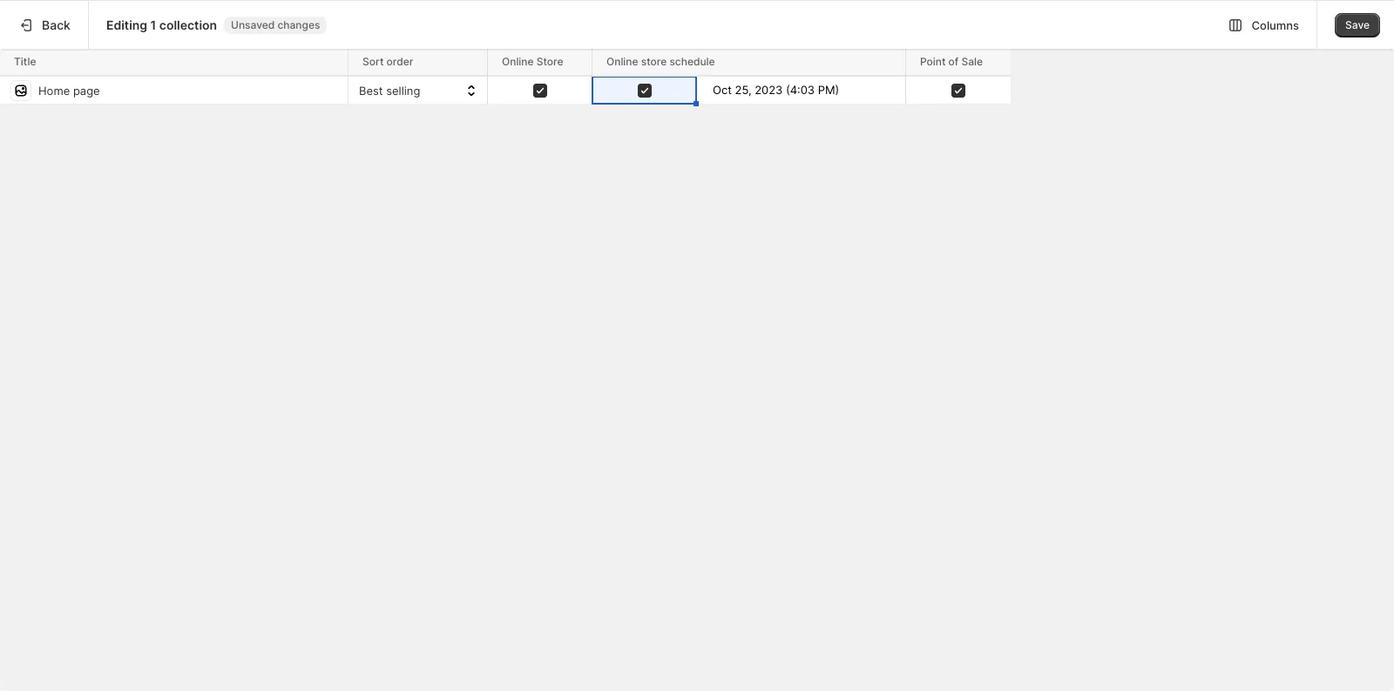Task type: describe. For each thing, give the bounding box(es) containing it.
collection
[[159, 17, 217, 32]]

best selling
[[359, 83, 421, 97]]

editing 1 collection
[[106, 17, 217, 32]]

row containing title
[[0, 49, 1015, 77]]

columns button
[[1219, 9, 1310, 41]]

1
[[150, 17, 156, 32]]

online store schedule column header
[[593, 49, 909, 77]]

store
[[537, 55, 564, 68]]

home
[[42, 68, 74, 82]]

point of sale column header
[[907, 49, 1015, 77]]

unsaved
[[231, 18, 275, 31]]

of
[[949, 55, 959, 68]]

save
[[1346, 18, 1370, 31]]

save button
[[1336, 13, 1381, 37]]

sort order
[[363, 55, 414, 68]]

online store
[[502, 55, 564, 68]]

unsaved changes
[[231, 18, 320, 31]]

online for online store
[[502, 55, 534, 68]]

sort
[[363, 55, 384, 68]]

shopify image
[[35, 18, 89, 35]]

back
[[42, 17, 71, 32]]

online for online store schedule
[[607, 55, 639, 68]]

best
[[359, 83, 383, 97]]

title column header
[[0, 49, 351, 77]]



Task type: vqa. For each thing, say whether or not it's contained in the screenshot.
text box
no



Task type: locate. For each thing, give the bounding box(es) containing it.
columns
[[1252, 18, 1300, 32]]

online inside column header
[[607, 55, 639, 68]]

store
[[641, 55, 667, 68]]

editing
[[106, 17, 147, 32]]

title
[[14, 55, 36, 68]]

point of sale
[[921, 55, 983, 68]]

order
[[387, 55, 414, 68]]

home link
[[10, 63, 199, 87]]

online inside column header
[[502, 55, 534, 68]]

online store schedule
[[607, 55, 715, 68]]

best selling row
[[0, 76, 1011, 106]]

1 online from the left
[[502, 55, 534, 68]]

back link
[[0, 1, 88, 49]]

online store column header
[[488, 49, 595, 77]]

point
[[921, 55, 946, 68]]

changes
[[278, 18, 320, 31]]

sale
[[962, 55, 983, 68]]

editing 1 collection grid
[[0, 49, 1015, 106]]

0 horizontal spatial online
[[502, 55, 534, 68]]

row
[[0, 49, 1015, 77]]

2 online from the left
[[607, 55, 639, 68]]

sort order column header
[[349, 49, 491, 77]]

online
[[502, 55, 534, 68], [607, 55, 639, 68]]

selling
[[386, 83, 421, 97]]

schedule
[[670, 55, 715, 68]]

1 horizontal spatial online
[[607, 55, 639, 68]]



